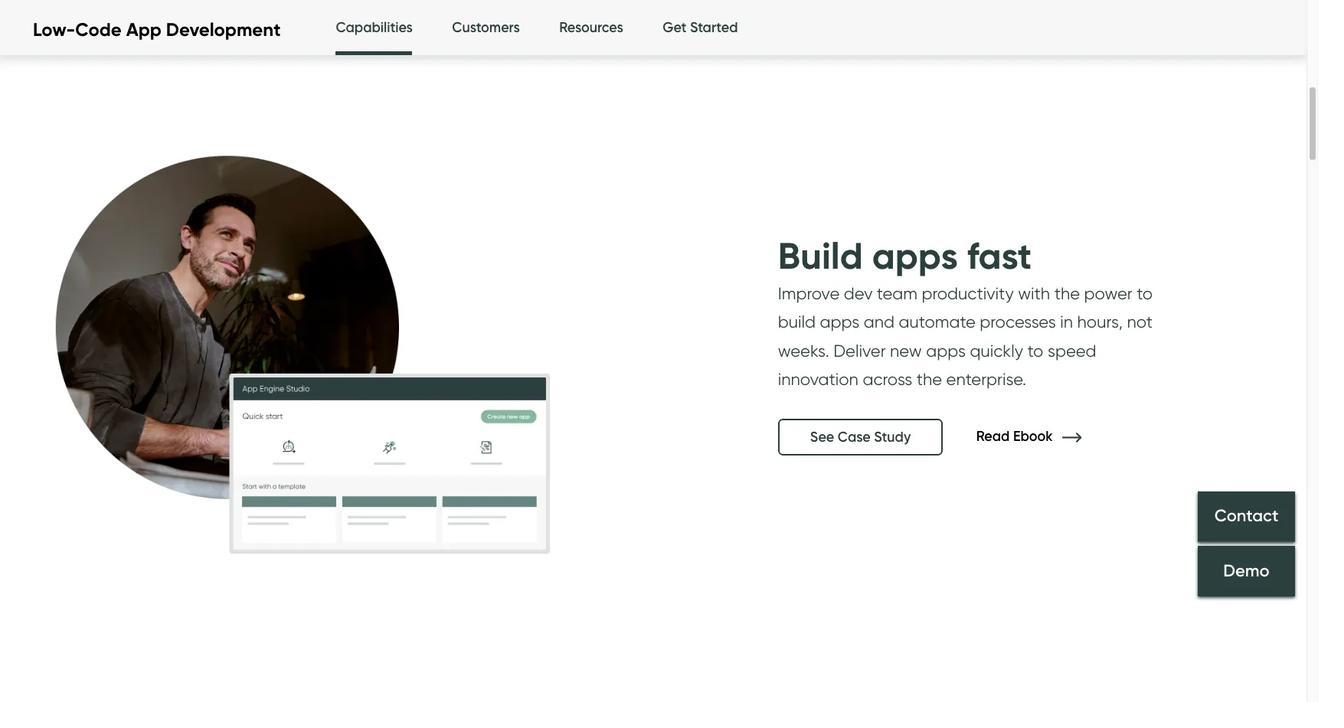 Task type: vqa. For each thing, say whether or not it's contained in the screenshot.
More
no



Task type: describe. For each thing, give the bounding box(es) containing it.
productivity
[[922, 283, 1014, 303]]

1 horizontal spatial to
[[1137, 283, 1153, 303]]

1 vertical spatial apps
[[820, 312, 860, 332]]

demo
[[1223, 561, 1270, 581]]

enterprise.
[[946, 369, 1026, 389]]

deliver
[[833, 341, 886, 361]]

processes
[[980, 312, 1056, 332]]

and
[[864, 312, 895, 332]]

build apps fast improve dev team productivity with the power to build apps and automate processes in hours, not weeks. deliver new apps quickly to speed innovation across the enterprise.
[[778, 232, 1153, 389]]

1 vertical spatial to
[[1027, 341, 1043, 361]]

study
[[874, 429, 911, 445]]

contact
[[1214, 506, 1279, 527]]

app
[[126, 18, 161, 41]]

0 horizontal spatial the
[[917, 369, 942, 389]]

hours,
[[1077, 312, 1123, 332]]

code
[[75, 18, 122, 41]]

get
[[663, 19, 687, 36]]

with
[[1018, 283, 1050, 303]]

new
[[890, 341, 922, 361]]

case
[[838, 429, 871, 445]]

see
[[810, 429, 834, 445]]

resources link
[[559, 0, 623, 56]]

build
[[778, 232, 863, 278]]

in
[[1060, 312, 1073, 332]]

improve
[[778, 283, 840, 303]]

fast
[[967, 232, 1032, 278]]

resources
[[559, 19, 623, 36]]

speed
[[1048, 341, 1096, 361]]



Task type: locate. For each thing, give the bounding box(es) containing it.
1 vertical spatial the
[[917, 369, 942, 389]]

across
[[863, 369, 912, 389]]

development​
[[166, 18, 281, 41]]

apps
[[872, 232, 958, 278], [820, 312, 860, 332], [926, 341, 966, 361]]

the down 'new'
[[917, 369, 942, 389]]

dev
[[844, 283, 873, 303]]

team
[[877, 283, 917, 303]]

0 horizontal spatial to
[[1027, 341, 1043, 361]]

low-
[[33, 18, 75, 41]]

improve productivity and speed innovation image
[[2, 59, 577, 634]]

apps down automate
[[926, 341, 966, 361]]

capabilities link
[[336, 0, 413, 60]]

read ebook
[[976, 428, 1056, 445]]

to down processes
[[1027, 341, 1043, 361]]

automate
[[899, 312, 976, 332]]

read
[[976, 428, 1010, 445]]

capabilities
[[336, 19, 413, 36]]

apps down "dev"
[[820, 312, 860, 332]]

0 vertical spatial apps
[[872, 232, 958, 278]]

customers link
[[452, 0, 520, 56]]

0 vertical spatial the
[[1054, 283, 1080, 303]]

1 horizontal spatial the
[[1054, 283, 1080, 303]]

to up not
[[1137, 283, 1153, 303]]

2 vertical spatial apps
[[926, 341, 966, 361]]

the
[[1054, 283, 1080, 303], [917, 369, 942, 389]]

to
[[1137, 283, 1153, 303], [1027, 341, 1043, 361]]

low-code app development​
[[33, 18, 281, 41]]

see case study link
[[778, 419, 943, 455]]

ebook
[[1013, 428, 1053, 445]]

read ebook link
[[976, 428, 1105, 445]]

see case study
[[810, 429, 911, 445]]

contact link
[[1198, 492, 1295, 542]]

demo link
[[1198, 546, 1295, 597]]

quickly
[[970, 341, 1023, 361]]

customers
[[452, 19, 520, 36]]

started
[[690, 19, 738, 36]]

power
[[1084, 283, 1133, 303]]

innovation
[[778, 369, 858, 389]]

not
[[1127, 312, 1153, 332]]

the up in
[[1054, 283, 1080, 303]]

weeks.
[[778, 341, 829, 361]]

get started link
[[663, 0, 738, 56]]

apps up the team
[[872, 232, 958, 278]]

0 vertical spatial to
[[1137, 283, 1153, 303]]

get started
[[663, 19, 738, 36]]

build
[[778, 312, 816, 332]]



